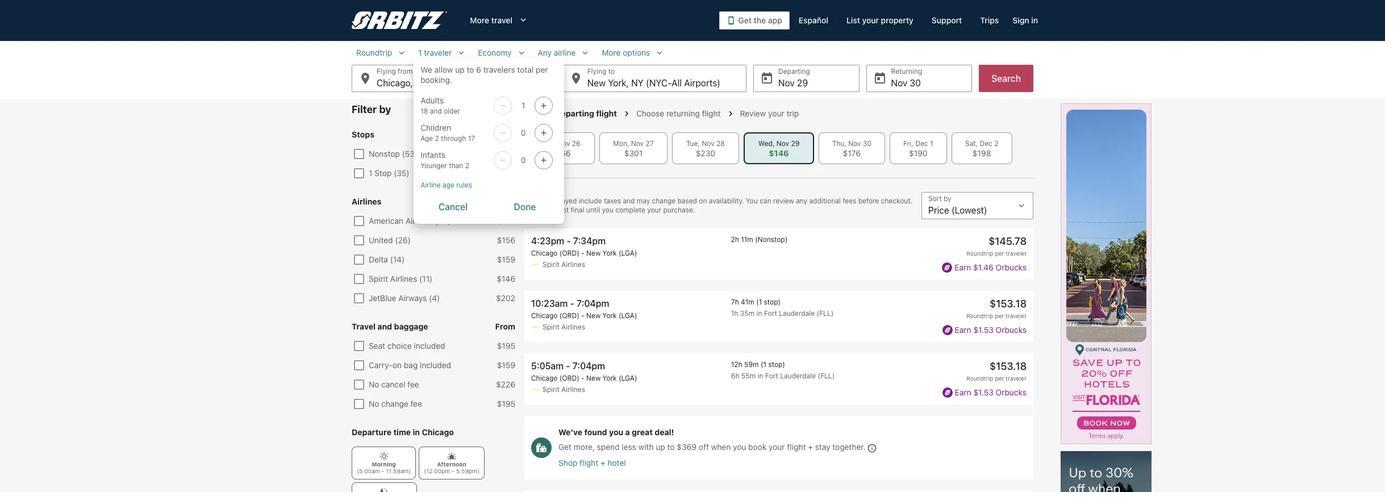 Task type: describe. For each thing, give the bounding box(es) containing it.
0 horizontal spatial change
[[381, 399, 408, 408]]

the
[[754, 15, 766, 25]]

$153.18 roundtrip per traveler for 5:05am - 7:04pm
[[967, 360, 1027, 382]]

- left 7:34pm
[[567, 236, 571, 246]]

2 for $198
[[994, 139, 998, 148]]

new inside dropdown button
[[587, 78, 606, 88]]

nov for $466
[[557, 139, 570, 148]]

your right book
[[769, 442, 785, 452]]

loyalty logo image for 10:23am - 7:04pm
[[942, 325, 953, 335]]

2 vertical spatial you
[[733, 442, 746, 452]]

- up 5:05am - 7:04pm chicago (ord) - new york (lga)
[[581, 311, 584, 320]]

(53)
[[402, 149, 418, 159]]

2 download the app button image from the left
[[729, 16, 734, 25]]

2 prices from the top
[[524, 206, 544, 214]]

with
[[638, 442, 654, 452]]

(1 for 5:05am - 7:04pm
[[761, 360, 766, 369]]

allow
[[434, 65, 453, 74]]

filter
[[352, 103, 377, 115]]

children
[[421, 123, 451, 132]]

from for $195
[[495, 322, 515, 331]]

tue,
[[686, 139, 700, 148]]

airline
[[554, 48, 576, 57]]

small image for roundtrip
[[397, 48, 407, 58]]

small image for traveler
[[456, 48, 467, 58]]

review
[[740, 109, 766, 118]]

12h
[[731, 360, 742, 369]]

no change fee
[[369, 399, 422, 408]]

28
[[716, 139, 725, 148]]

airlines left (33)
[[405, 216, 432, 226]]

nonstop (53)
[[369, 149, 418, 159]]

1 vertical spatial to
[[667, 442, 675, 452]]

fee for no cancel fee
[[407, 380, 419, 389]]

any
[[796, 197, 807, 205]]

cancel
[[439, 202, 468, 212]]

infants younger than 2
[[421, 150, 469, 170]]

more,
[[574, 442, 595, 452]]

roundtrip for 5:05am - 7:04pm
[[967, 375, 993, 382]]

- inside the morning (5:00am - 11:59am)
[[382, 468, 384, 474]]

1 vertical spatial up
[[656, 442, 665, 452]]

seat
[[369, 341, 385, 351]]

new for 10:23am - 7:04pm
[[586, 311, 601, 320]]

great
[[632, 428, 653, 437]]

than
[[449, 161, 463, 170]]

get for get more, spend less with up to $369 off when you book your flight + stay together.
[[558, 442, 572, 452]]

xsmall image
[[447, 452, 456, 461]]

$1.53 for 5:05am - 7:04pm
[[973, 387, 994, 397]]

dec for $198
[[980, 139, 992, 148]]

$159 for american airlines (33)
[[497, 216, 515, 226]]

nov for $176
[[848, 139, 861, 148]]

chicago up xsmall image
[[422, 427, 454, 437]]

1 prices from the top
[[524, 197, 544, 205]]

increase adult travelers image
[[537, 101, 551, 110]]

trips link
[[971, 10, 1008, 31]]

- inside afternoon (12:00pm - 5:59pm)
[[452, 468, 454, 474]]

a
[[625, 428, 630, 437]]

lauderdale for 5:05am - 7:04pm
[[780, 372, 816, 380]]

off
[[699, 442, 709, 452]]

infants
[[421, 150, 445, 160]]

from for $159
[[495, 197, 515, 206]]

bag
[[404, 360, 418, 370]]

$146 inside wed, nov 29 $146
[[769, 148, 789, 158]]

economy
[[478, 48, 512, 57]]

choose returning flight
[[636, 109, 721, 118]]

jetblue
[[369, 293, 396, 303]]

new for 5:05am - 7:04pm
[[586, 374, 601, 383]]

per for 5:05am - 7:04pm
[[995, 375, 1004, 382]]

2h
[[731, 235, 739, 244]]

evening 6:00pm through 11:59pm element
[[352, 482, 417, 492]]

flight right departing
[[596, 109, 617, 118]]

no for no change fee
[[369, 399, 379, 408]]

(fll) for 5:05am - 7:04pm
[[818, 372, 835, 380]]

per inside 'we allow up to 6 travelers total per booking.'
[[536, 65, 548, 74]]

morning 5:00am through 11:59am element
[[352, 447, 416, 480]]

(fll) for 10:23am - 7:04pm
[[817, 309, 834, 318]]

cancel
[[381, 380, 405, 389]]

displayed
[[546, 197, 577, 205]]

orbucks for 4:23pm - 7:34pm
[[996, 262, 1027, 272]]

$1.53 for 10:23am - 7:04pm
[[973, 325, 994, 334]]

afternoon (12:00pm - 5:59pm)
[[424, 461, 480, 474]]

app
[[768, 15, 782, 25]]

decrease adult travelers image
[[496, 101, 510, 110]]

flight down more,
[[580, 458, 598, 467]]

airlines down 10:23am - 7:04pm chicago (ord) - new york (lga) at the left bottom of page
[[561, 323, 585, 331]]

(33)
[[435, 216, 450, 226]]

total
[[517, 65, 534, 74]]

airline age rules link down than
[[421, 181, 472, 190]]

1 download the app button image from the left
[[727, 16, 736, 25]]

4:23pm - 7:34pm chicago (ord) - new york (lga)
[[531, 236, 637, 257]]

mon,
[[613, 139, 629, 148]]

$153.18 for 10:23am - 7:04pm
[[990, 298, 1027, 310]]

review your trip
[[740, 109, 799, 118]]

when
[[711, 442, 731, 452]]

american
[[369, 216, 403, 226]]

1 vertical spatial included
[[420, 360, 451, 370]]

sat,
[[965, 139, 978, 148]]

29 inside nov 29 button
[[797, 78, 808, 88]]

done
[[514, 202, 536, 212]]

0 vertical spatial included
[[414, 341, 445, 351]]

$159 for delta (14)
[[497, 255, 515, 264]]

earn $1.53 orbucks for 5:05am - 7:04pm
[[955, 387, 1027, 397]]

in inside 7h 41m (1 stop) 1h 35m in fort lauderdale (fll)
[[756, 309, 762, 318]]

chicago, il (ord-o'hare intl.)
[[377, 78, 501, 88]]

choose for choose returning flight
[[636, 109, 664, 118]]

time
[[393, 427, 411, 437]]

property
[[881, 15, 914, 25]]

york for 4:23pm - 7:34pm
[[603, 249, 617, 257]]

(lga) for 10:23am - 7:04pm
[[619, 311, 637, 320]]

per for 10:23am - 7:04pm
[[995, 313, 1004, 319]]

nov for $301
[[631, 139, 644, 148]]

- right 10:23am
[[570, 298, 574, 309]]

older
[[444, 107, 460, 115]]

small image for airline
[[580, 48, 591, 58]]

in inside '12h 59m (1 stop) 6h 55m in fort lauderdale (fll)'
[[758, 372, 763, 380]]

$1.46
[[973, 262, 994, 272]]

shop flight + hotel
[[558, 458, 626, 467]]

chicago for 4:23pm - 7:34pm
[[531, 249, 558, 257]]

wed, nov 29 $146
[[758, 139, 800, 158]]

roundtrip for 10:23am - 7:04pm
[[967, 313, 993, 319]]

29 inside wed, nov 29 $146
[[791, 139, 800, 148]]

traveler for 4:23pm - 7:34pm
[[1006, 250, 1027, 257]]

airways
[[398, 293, 427, 303]]

spirit for 5:05am
[[543, 385, 560, 394]]

1 vertical spatial on
[[392, 360, 402, 370]]

to inside 'we allow up to 6 travelers total per booking.'
[[467, 65, 474, 74]]

español
[[799, 15, 828, 25]]

(4)
[[429, 293, 440, 303]]

traveler for 5:05am - 7:04pm
[[1006, 375, 1027, 382]]

on inside prices displayed include taxes and may change based on availability. you can review any additional fees before checkout. prices are not final until you complete your purchase.
[[699, 197, 707, 205]]

10:23am
[[531, 298, 568, 309]]

we
[[421, 65, 432, 74]]

$202
[[496, 293, 515, 303]]

in right time
[[413, 427, 420, 437]]

evening 6:00pm through 11:59pm image
[[380, 487, 389, 492]]

$153.18 roundtrip per traveler for 10:23am - 7:04pm
[[967, 298, 1027, 319]]

0 vertical spatial +
[[808, 442, 813, 452]]

- right 5:05am
[[566, 361, 570, 371]]

taxes
[[604, 197, 621, 205]]

7:04pm for 10:23am - 7:04pm
[[577, 298, 609, 309]]

list
[[846, 15, 860, 25]]

carry-on bag included
[[369, 360, 451, 370]]

decrease children travelers image
[[496, 128, 510, 137]]

2 for through
[[435, 134, 439, 143]]

list your property link
[[837, 10, 923, 31]]

afternoon 12:00pm through 5:59pm element
[[419, 447, 485, 480]]

are
[[546, 206, 556, 214]]

children age 2 through 17
[[421, 123, 475, 143]]

30 inside nov 30 button
[[910, 78, 921, 88]]

nov for $146
[[777, 139, 789, 148]]

chicago for 5:05am - 7:04pm
[[531, 374, 558, 383]]

not
[[558, 206, 569, 214]]

by
[[379, 103, 391, 115]]

sun, nov 26 $466
[[541, 139, 580, 158]]

7:34pm
[[573, 236, 606, 246]]

in inside sign in dropdown button
[[1031, 15, 1038, 25]]

$226
[[496, 380, 515, 389]]

2 inside infants younger than 2
[[465, 161, 469, 170]]

returning
[[666, 109, 700, 118]]

airline age rules link down $154
[[421, 181, 557, 190]]

sat, dec 2 $198
[[965, 139, 998, 158]]

decrease infant travelers image
[[496, 156, 510, 165]]

11:59am)
[[386, 468, 411, 474]]

delta (14)
[[369, 255, 405, 264]]

nov 29 button
[[753, 65, 859, 92]]

prices displayed include taxes and may change based on availability. you can review any additional fees before checkout. prices are not final until you complete your purchase.
[[524, 197, 913, 214]]

morning (5:00am - 11:59am)
[[357, 461, 411, 474]]

more travel
[[470, 15, 512, 25]]



Task type: locate. For each thing, give the bounding box(es) containing it.
2 horizontal spatial small image
[[655, 48, 665, 58]]

2 vertical spatial spirit airlines
[[543, 385, 585, 394]]

2h 11m (nonstop)
[[731, 235, 788, 244]]

prices left are
[[524, 206, 544, 214]]

+ left "stay"
[[808, 442, 813, 452]]

york
[[603, 249, 617, 257], [603, 311, 617, 320], [603, 374, 617, 383]]

2 $153.18 roundtrip per traveler from the top
[[967, 360, 1027, 382]]

(ord) inside 10:23am - 7:04pm chicago (ord) - new york (lga)
[[559, 311, 579, 320]]

get for get the app
[[738, 15, 752, 25]]

2 vertical spatial $159
[[497, 360, 515, 370]]

2 (lga) from the top
[[619, 311, 637, 320]]

- down 7:34pm
[[581, 249, 584, 257]]

up inside 'we allow up to 6 travelers total per booking.'
[[455, 65, 465, 74]]

$195 for no change fee
[[497, 399, 515, 408]]

1 vertical spatial (fll)
[[818, 372, 835, 380]]

0 vertical spatial $153.18
[[990, 298, 1027, 310]]

in right "35m"
[[756, 309, 762, 318]]

choose departing flight
[[524, 109, 617, 118]]

any airline
[[538, 48, 576, 57]]

airlines up the jetblue airways (4)
[[390, 274, 417, 283]]

fort right the 55m
[[765, 372, 778, 380]]

1 vertical spatial spirit airlines
[[543, 323, 585, 331]]

59m
[[744, 360, 759, 369]]

on left bag
[[392, 360, 402, 370]]

12h 59m (1 stop) 6h 55m in fort lauderdale (fll)
[[731, 360, 835, 380]]

orbitz logo image
[[352, 11, 447, 30]]

1 vertical spatial $1.53
[[973, 387, 994, 397]]

0 horizontal spatial up
[[455, 65, 465, 74]]

choose inside step 2 of 3. choose returning flight, choose returning flight element
[[636, 109, 664, 118]]

you left book
[[733, 442, 746, 452]]

spirit airlines down 5:05am - 7:04pm chicago (ord) - new york (lga)
[[543, 385, 585, 394]]

(1 right "59m"
[[761, 360, 766, 369]]

None search field
[[352, 48, 1033, 224]]

$153.18 for 5:05am - 7:04pm
[[990, 360, 1027, 372]]

2 small image from the left
[[516, 48, 526, 58]]

roundtrip button
[[352, 48, 411, 58]]

more left "options"
[[602, 48, 621, 57]]

spirit airlines down 4:23pm - 7:34pm chicago (ord) - new york (lga)
[[543, 260, 585, 269]]

younger
[[421, 161, 447, 170]]

0 vertical spatial prices
[[524, 197, 544, 205]]

per inside $145.78 roundtrip per traveler
[[995, 250, 1004, 257]]

we allow up to 6 travelers total per booking.
[[421, 65, 548, 85]]

chicago inside 5:05am - 7:04pm chicago (ord) - new york (lga)
[[531, 374, 558, 383]]

2 horizontal spatial 1
[[930, 139, 933, 148]]

$195 down $226
[[497, 399, 515, 408]]

7:04pm inside 5:05am - 7:04pm chicago (ord) - new york (lga)
[[572, 361, 605, 371]]

nov 30
[[891, 78, 921, 88]]

(11)
[[419, 274, 432, 283]]

1 vertical spatial earn $1.53 orbucks
[[955, 387, 1027, 397]]

spirit down 10:23am
[[543, 323, 560, 331]]

done button
[[492, 197, 557, 217]]

medium image
[[517, 15, 528, 26]]

1 vertical spatial (1
[[761, 360, 766, 369]]

0 horizontal spatial on
[[392, 360, 402, 370]]

york inside 5:05am - 7:04pm chicago (ord) - new york (lga)
[[603, 374, 617, 383]]

1 $153.18 roundtrip per traveler from the top
[[967, 298, 1027, 319]]

- up we've in the left bottom of the page
[[581, 374, 584, 383]]

18
[[421, 107, 428, 115]]

7:04pm for 5:05am - 7:04pm
[[572, 361, 605, 371]]

airlines up american
[[352, 197, 381, 206]]

nov inside wed, nov 29 $146
[[777, 139, 789, 148]]

0 vertical spatial 30
[[910, 78, 921, 88]]

and up complete
[[623, 197, 635, 205]]

roundtrip inside $145.78 roundtrip per traveler
[[967, 250, 993, 257]]

we've
[[558, 428, 582, 437]]

checkout.
[[881, 197, 913, 205]]

0 vertical spatial stop)
[[764, 298, 781, 306]]

get inside list
[[558, 442, 572, 452]]

stay
[[815, 442, 830, 452]]

2 small image from the left
[[580, 48, 591, 58]]

5:59pm)
[[456, 468, 480, 474]]

lauderdale inside '12h 59m (1 stop) 6h 55m in fort lauderdale (fll)'
[[780, 372, 816, 380]]

1 earn from the top
[[955, 262, 971, 272]]

stop) for 10:23am - 7:04pm
[[764, 298, 781, 306]]

(ord) down 10:23am
[[559, 311, 579, 320]]

(1 inside 7h 41m (1 stop) 1h 35m in fort lauderdale (fll)
[[756, 298, 762, 306]]

sign in button
[[1008, 10, 1043, 31]]

3 loyalty logo image from the top
[[942, 388, 953, 398]]

no
[[369, 380, 379, 389], [369, 399, 379, 408]]

roundtrip for 4:23pm - 7:34pm
[[967, 250, 993, 257]]

all
[[672, 78, 682, 88]]

2 horizontal spatial 2
[[994, 139, 998, 148]]

spirit airlines for 4:23pm
[[543, 260, 585, 269]]

- right (5:00am
[[382, 468, 384, 474]]

1 loyalty logo image from the top
[[942, 263, 952, 273]]

3 (ord) from the top
[[559, 374, 579, 383]]

small image right 'airline'
[[580, 48, 591, 58]]

2 vertical spatial loyalty logo image
[[942, 388, 953, 398]]

2 york from the top
[[603, 311, 617, 320]]

dec up $190
[[915, 139, 928, 148]]

4:23pm
[[531, 236, 564, 246]]

$195 up $226
[[497, 341, 515, 351]]

stop) for 5:05am - 7:04pm
[[768, 360, 785, 369]]

$159 down $156
[[497, 255, 515, 264]]

roundtrip inside button
[[356, 48, 392, 57]]

0 vertical spatial $195
[[497, 341, 515, 351]]

il
[[415, 78, 423, 88]]

per for 4:23pm - 7:34pm
[[995, 250, 1004, 257]]

up up o'hare
[[455, 65, 465, 74]]

small image for options
[[655, 48, 665, 58]]

lauderdale inside 7h 41m (1 stop) 1h 35m in fort lauderdale (fll)
[[779, 309, 815, 318]]

from down $202
[[495, 322, 515, 331]]

list
[[524, 228, 1033, 492]]

more for more options
[[602, 48, 621, 57]]

1 $195 from the top
[[497, 341, 515, 351]]

nov inside mon, nov 27 $301
[[631, 139, 644, 148]]

2 vertical spatial 1
[[369, 168, 372, 178]]

1 vertical spatial (lga)
[[619, 311, 637, 320]]

0 horizontal spatial and
[[377, 322, 392, 331]]

age
[[443, 181, 454, 189]]

carry-
[[369, 360, 392, 370]]

small image right the '1 traveler'
[[456, 48, 467, 58]]

1 horizontal spatial to
[[667, 442, 675, 452]]

1 vertical spatial you
[[609, 428, 623, 437]]

7:04pm right 10:23am
[[577, 298, 609, 309]]

spirit for 4:23pm
[[543, 260, 560, 269]]

step 2 of 3. choose returning flight, choose returning flight element
[[636, 109, 740, 119]]

1 york from the top
[[603, 249, 617, 257]]

change
[[652, 197, 676, 205], [381, 399, 408, 408]]

get the app
[[738, 15, 782, 25]]

2 $195 from the top
[[497, 399, 515, 408]]

more options button
[[597, 48, 669, 58]]

(ord) down 5:05am
[[559, 374, 579, 383]]

1 no from the top
[[369, 380, 379, 389]]

2 inside the children age 2 through 17
[[435, 134, 439, 143]]

fort for 10:23am - 7:04pm
[[764, 309, 777, 318]]

airlines down 5:05am - 7:04pm chicago (ord) - new york (lga)
[[561, 385, 585, 394]]

1 vertical spatial orbucks
[[996, 325, 1027, 334]]

get down we've in the left bottom of the page
[[558, 442, 572, 452]]

thu,
[[832, 139, 846, 148]]

2 right the age
[[435, 134, 439, 143]]

$146 for nonstop (53)
[[497, 149, 515, 159]]

2 earn $1.53 orbucks from the top
[[955, 387, 1027, 397]]

step 1 of 3. choose departing flight. current page, choose departing flight element
[[524, 109, 636, 119]]

included down baggage
[[414, 341, 445, 351]]

(ord) inside 4:23pm - 7:34pm chicago (ord) - new york (lga)
[[559, 249, 579, 257]]

spirit airlines
[[543, 260, 585, 269], [543, 323, 585, 331], [543, 385, 585, 394]]

2 choose from the left
[[636, 109, 664, 118]]

0 horizontal spatial 2
[[435, 134, 439, 143]]

1 vertical spatial from
[[495, 197, 515, 206]]

choose for choose departing flight
[[524, 109, 554, 118]]

0 vertical spatial 7:04pm
[[577, 298, 609, 309]]

additional
[[809, 197, 841, 205]]

download the app button image
[[727, 16, 736, 25], [729, 16, 734, 25]]

earn for 10:23am - 7:04pm
[[955, 325, 971, 334]]

tue, nov 28 $230
[[686, 139, 725, 158]]

$195 for seat choice included
[[497, 341, 515, 351]]

3 (lga) from the top
[[619, 374, 637, 383]]

1 (lga) from the top
[[619, 249, 637, 257]]

nonstop
[[369, 149, 400, 159]]

3 york from the top
[[603, 374, 617, 383]]

0 vertical spatial earn $1.53 orbucks
[[955, 325, 1027, 334]]

1 orbucks from the top
[[996, 262, 1027, 272]]

+ left hotel
[[600, 458, 605, 467]]

small image
[[456, 48, 467, 58], [580, 48, 591, 58], [655, 48, 665, 58]]

1 small image from the left
[[456, 48, 467, 58]]

1 choose from the left
[[524, 109, 554, 118]]

you down taxes
[[602, 206, 614, 214]]

earn for 5:05am - 7:04pm
[[955, 387, 971, 397]]

departure
[[352, 427, 391, 437]]

1 earn $1.53 orbucks from the top
[[955, 325, 1027, 334]]

review
[[773, 197, 794, 205]]

(lga) inside 10:23am - 7:04pm chicago (ord) - new york (lga)
[[619, 311, 637, 320]]

york for 5:05am - 7:04pm
[[603, 374, 617, 383]]

flight up shop flight + hotel link
[[787, 442, 806, 452]]

sign
[[1013, 15, 1029, 25]]

to left "$369"
[[667, 442, 675, 452]]

0 vertical spatial $153.18 roundtrip per traveler
[[967, 298, 1027, 319]]

(ord) inside 5:05am - 7:04pm chicago (ord) - new york (lga)
[[559, 374, 579, 383]]

3 orbucks from the top
[[996, 387, 1027, 397]]

you left a at bottom
[[609, 428, 623, 437]]

wed,
[[758, 139, 775, 148]]

$146
[[769, 148, 789, 158], [497, 149, 515, 159], [497, 274, 515, 283]]

adults 18 and older
[[421, 95, 460, 115]]

7:04pm inside 10:23am - 7:04pm chicago (ord) - new york (lga)
[[577, 298, 609, 309]]

1 vertical spatial 29
[[791, 139, 800, 148]]

1 vertical spatial no
[[369, 399, 379, 408]]

small image up chicago,
[[397, 48, 407, 58]]

1 horizontal spatial get
[[738, 15, 752, 25]]

nov inside tue, nov 28 $230
[[702, 139, 715, 148]]

travel and baggage
[[352, 322, 428, 331]]

6h
[[731, 372, 739, 380]]

spirit
[[543, 260, 560, 269], [369, 274, 388, 283], [543, 323, 560, 331], [543, 385, 560, 394]]

1 (ord) from the top
[[559, 249, 579, 257]]

increase children travelers image
[[537, 128, 551, 137], [541, 130, 546, 136]]

2 right than
[[465, 161, 469, 170]]

small image right "options"
[[655, 48, 665, 58]]

loyalty logo image for 5:05am - 7:04pm
[[942, 388, 953, 398]]

1 vertical spatial prices
[[524, 206, 544, 214]]

small image for economy
[[516, 48, 526, 58]]

2 right sat,
[[994, 139, 998, 148]]

1 vertical spatial $153.18 roundtrip per traveler
[[967, 360, 1027, 382]]

your inside prices displayed include taxes and may change based on availability. you can review any additional fees before checkout. prices are not final until you complete your purchase.
[[647, 206, 661, 214]]

$159 for carry-on bag included
[[497, 360, 515, 370]]

spirit down delta
[[369, 274, 388, 283]]

(ord) for 4:23pm
[[559, 249, 579, 257]]

your left 'trip'
[[768, 109, 784, 118]]

2 vertical spatial (ord)
[[559, 374, 579, 383]]

fort for 5:05am - 7:04pm
[[765, 372, 778, 380]]

stop) inside '12h 59m (1 stop) 6h 55m in fort lauderdale (fll)'
[[768, 360, 785, 369]]

spend
[[597, 442, 620, 452]]

0 vertical spatial spirit airlines
[[543, 260, 585, 269]]

earn $1.53 orbucks for 10:23am - 7:04pm
[[955, 325, 1027, 334]]

1 vertical spatial lauderdale
[[780, 372, 816, 380]]

fri, dec 1 $190
[[903, 139, 933, 158]]

11m
[[741, 235, 753, 244]]

and down the adults
[[430, 107, 442, 115]]

new for 4:23pm - 7:34pm
[[586, 249, 601, 257]]

from up decrease infant travelers "image"
[[495, 130, 515, 139]]

you inside prices displayed include taxes and may change based on availability. you can review any additional fees before checkout. prices are not final until you complete your purchase.
[[602, 206, 614, 214]]

(ord) for 10:23am
[[559, 311, 579, 320]]

can
[[760, 197, 771, 205]]

0 vertical spatial lauderdale
[[779, 309, 815, 318]]

and
[[430, 107, 442, 115], [623, 197, 635, 205], [377, 322, 392, 331]]

no for no cancel fee
[[369, 380, 379, 389]]

- left 5:59pm)
[[452, 468, 454, 474]]

2 orbucks from the top
[[996, 325, 1027, 334]]

1 inside fri, dec 1 $190
[[930, 139, 933, 148]]

(1 for 10:23am - 7:04pm
[[756, 298, 762, 306]]

0 vertical spatial (ord)
[[559, 249, 579, 257]]

$159 up $226
[[497, 360, 515, 370]]

more left travel on the top
[[470, 15, 489, 25]]

rules
[[456, 181, 472, 189]]

choose inside step 1 of 3. choose departing flight. current page, choose departing flight element
[[524, 109, 554, 118]]

orbucks for 10:23am - 7:04pm
[[996, 325, 1027, 334]]

1 horizontal spatial small image
[[516, 48, 526, 58]]

(ord) for 5:05am
[[559, 374, 579, 383]]

from down $154
[[495, 197, 515, 206]]

get left the
[[738, 15, 752, 25]]

through
[[441, 134, 466, 143]]

chicago
[[531, 249, 558, 257], [531, 311, 558, 320], [531, 374, 558, 383], [422, 427, 454, 437]]

1 left stop
[[369, 168, 372, 178]]

mon, nov 27 $301
[[613, 139, 654, 158]]

1 small image from the left
[[397, 48, 407, 58]]

new
[[587, 78, 606, 88], [586, 249, 601, 257], [586, 311, 601, 320], [586, 374, 601, 383]]

$146 down wed,
[[769, 148, 789, 158]]

0 horizontal spatial 30
[[863, 139, 871, 148]]

traveler for 10:23am - 7:04pm
[[1006, 313, 1027, 319]]

(ord) down 7:34pm
[[559, 249, 579, 257]]

(ord-
[[425, 78, 451, 88]]

new inside 10:23am - 7:04pm chicago (ord) - new york (lga)
[[586, 311, 601, 320]]

ny
[[631, 78, 644, 88]]

2 from from the top
[[495, 197, 515, 206]]

loyalty logo image for 4:23pm - 7:34pm
[[942, 263, 952, 273]]

1 vertical spatial get
[[558, 442, 572, 452]]

2 (ord) from the top
[[559, 311, 579, 320]]

in right sign
[[1031, 15, 1038, 25]]

2 vertical spatial and
[[377, 322, 392, 331]]

chicago down 5:05am
[[531, 374, 558, 383]]

1 vertical spatial change
[[381, 399, 408, 408]]

1 for 1 stop (35)
[[369, 168, 372, 178]]

1 vertical spatial fee
[[410, 399, 422, 408]]

0 vertical spatial 29
[[797, 78, 808, 88]]

list containing $145.78
[[524, 228, 1033, 492]]

0 vertical spatial (1
[[756, 298, 762, 306]]

$146 up $202
[[497, 274, 515, 283]]

fort inside 7h 41m (1 stop) 1h 35m in fort lauderdale (fll)
[[764, 309, 777, 318]]

3 from from the top
[[495, 322, 515, 331]]

1 vertical spatial stop)
[[768, 360, 785, 369]]

0 vertical spatial york
[[603, 249, 617, 257]]

change inside prices displayed include taxes and may change based on availability. you can review any additional fees before checkout. prices are not final until you complete your purchase.
[[652, 197, 676, 205]]

traveler inside $145.78 roundtrip per traveler
[[1006, 250, 1027, 257]]

(lga) inside 5:05am - 7:04pm chicago (ord) - new york (lga)
[[619, 374, 637, 383]]

2 dec from the left
[[980, 139, 992, 148]]

chicago down 10:23am
[[531, 311, 558, 320]]

chicago inside 10:23am - 7:04pm chicago (ord) - new york (lga)
[[531, 311, 558, 320]]

spirit down 5:05am
[[543, 385, 560, 394]]

info_outline image
[[867, 443, 877, 453], [868, 444, 876, 452]]

(12:00pm
[[424, 468, 450, 474]]

1 $159 from the top
[[497, 216, 515, 226]]

0 vertical spatial 1
[[418, 48, 422, 57]]

1 from from the top
[[495, 130, 515, 139]]

fee
[[407, 380, 419, 389], [410, 399, 422, 408]]

0 horizontal spatial more
[[470, 15, 489, 25]]

1 right fri,
[[930, 139, 933, 148]]

booking.
[[421, 75, 452, 85]]

2 loyalty logo image from the top
[[942, 325, 953, 335]]

cancel button
[[421, 197, 486, 217]]

$146 up $154
[[497, 149, 515, 159]]

0 horizontal spatial +
[[600, 458, 605, 467]]

(1
[[756, 298, 762, 306], [761, 360, 766, 369]]

1 vertical spatial $159
[[497, 255, 515, 264]]

fee down bag
[[407, 380, 419, 389]]

spirit airlines for 5:05am
[[543, 385, 585, 394]]

xsmall image
[[379, 452, 388, 461]]

up right with
[[656, 442, 665, 452]]

1 horizontal spatial dec
[[980, 139, 992, 148]]

0 vertical spatial up
[[455, 65, 465, 74]]

york inside 4:23pm - 7:34pm chicago (ord) - new york (lga)
[[603, 249, 617, 257]]

flight right returning
[[702, 109, 721, 118]]

0 horizontal spatial small image
[[397, 48, 407, 58]]

0 vertical spatial no
[[369, 380, 379, 389]]

1 vertical spatial earn
[[955, 325, 971, 334]]

2 $159 from the top
[[497, 255, 515, 264]]

increase adult travelers image
[[541, 103, 546, 108]]

1 horizontal spatial change
[[652, 197, 676, 205]]

earn for 4:23pm - 7:34pm
[[955, 262, 971, 272]]

1 horizontal spatial small image
[[580, 48, 591, 58]]

1 for 1 traveler
[[418, 48, 422, 57]]

0 vertical spatial orbucks
[[996, 262, 1027, 272]]

orbucks for 5:05am - 7:04pm
[[996, 387, 1027, 397]]

choose up "27"
[[636, 109, 664, 118]]

1 horizontal spatial up
[[656, 442, 665, 452]]

0 horizontal spatial to
[[467, 65, 474, 74]]

1 traveler
[[418, 48, 452, 57]]

1 inside button
[[418, 48, 422, 57]]

small image
[[397, 48, 407, 58], [516, 48, 526, 58]]

travel
[[352, 322, 376, 331]]

spirit airlines down 10:23am - 7:04pm chicago (ord) - new york (lga) at the left bottom of page
[[543, 323, 585, 331]]

0 vertical spatial more
[[470, 15, 489, 25]]

3 small image from the left
[[655, 48, 665, 58]]

30 inside the 'thu, nov 30 $176'
[[863, 139, 871, 148]]

1 horizontal spatial 1
[[418, 48, 422, 57]]

$146 for spirit airlines (11)
[[497, 274, 515, 283]]

your down "may"
[[647, 206, 661, 214]]

new york, ny (nyc-all airports) button
[[562, 65, 747, 92]]

1 dec from the left
[[915, 139, 928, 148]]

york inside 10:23am - 7:04pm chicago (ord) - new york (lga)
[[603, 311, 617, 320]]

(lga) for 4:23pm - 7:34pm
[[619, 249, 637, 257]]

from for $146
[[495, 130, 515, 139]]

0 vertical spatial (fll)
[[817, 309, 834, 318]]

stop) inside 7h 41m (1 stop) 1h 35m in fort lauderdale (fll)
[[764, 298, 781, 306]]

lauderdale right "35m"
[[779, 309, 815, 318]]

lauderdale
[[779, 309, 815, 318], [780, 372, 816, 380]]

fee for no change fee
[[410, 399, 422, 408]]

0 horizontal spatial get
[[558, 442, 572, 452]]

hotel
[[608, 458, 626, 467]]

(1 inside '12h 59m (1 stop) 6h 55m in fort lauderdale (fll)'
[[761, 360, 766, 369]]

none search field containing search
[[352, 48, 1033, 224]]

airlines down 4:23pm - 7:34pm chicago (ord) - new york (lga)
[[561, 260, 585, 269]]

up
[[455, 65, 465, 74], [656, 442, 665, 452]]

per
[[536, 65, 548, 74], [995, 250, 1004, 257], [995, 313, 1004, 319], [995, 375, 1004, 382]]

(lga) inside 4:23pm - 7:34pm chicago (ord) - new york (lga)
[[619, 249, 637, 257]]

roundtrip
[[356, 48, 392, 57], [967, 250, 993, 257], [967, 313, 993, 319], [967, 375, 993, 382]]

29 up 'trip'
[[797, 78, 808, 88]]

1 $1.53 from the top
[[973, 325, 994, 334]]

final
[[571, 206, 584, 214]]

2 vertical spatial (lga)
[[619, 374, 637, 383]]

2 vertical spatial orbucks
[[996, 387, 1027, 397]]

1 $153.18 from the top
[[990, 298, 1027, 310]]

1 vertical spatial and
[[623, 197, 635, 205]]

choose down increase adult travelers image
[[524, 109, 554, 118]]

chicago down the 4:23pm
[[531, 249, 558, 257]]

spirit airlines for 10:23am
[[543, 323, 585, 331]]

2 $153.18 from the top
[[990, 360, 1027, 372]]

dec for $190
[[915, 139, 928, 148]]

nov inside sun, nov 26 $466
[[557, 139, 570, 148]]

0 vertical spatial to
[[467, 65, 474, 74]]

in right the 55m
[[758, 372, 763, 380]]

35m
[[740, 309, 755, 318]]

airline
[[421, 181, 441, 189]]

support
[[932, 15, 962, 25]]

spirit for 10:23am
[[543, 323, 560, 331]]

tab list containing $466
[[524, 132, 1033, 164]]

(lga) for 5:05am - 7:04pm
[[619, 374, 637, 383]]

1 horizontal spatial and
[[430, 107, 442, 115]]

included right bag
[[420, 360, 451, 370]]

chicago inside 4:23pm - 7:34pm chicago (ord) - new york (lga)
[[531, 249, 558, 257]]

1 horizontal spatial choose
[[636, 109, 664, 118]]

$145.78
[[989, 235, 1027, 247]]

new inside 5:05am - 7:04pm chicago (ord) - new york (lga)
[[586, 374, 601, 383]]

dec inside fri, dec 1 $190
[[915, 139, 928, 148]]

and inside prices displayed include taxes and may change based on availability. you can review any additional fees before checkout. prices are not final until you complete your purchase.
[[623, 197, 635, 205]]

0 horizontal spatial dec
[[915, 139, 928, 148]]

3 earn from the top
[[955, 387, 971, 397]]

7h 41m (1 stop) 1h 35m in fort lauderdale (fll)
[[731, 298, 834, 318]]

new inside 4:23pm - 7:34pm chicago (ord) - new york (lga)
[[586, 249, 601, 257]]

30
[[910, 78, 921, 88], [863, 139, 871, 148]]

2 $1.53 from the top
[[973, 387, 994, 397]]

7:04pm right 5:05am
[[572, 361, 605, 371]]

1 vertical spatial 1
[[930, 139, 933, 148]]

nov for $230
[[702, 139, 715, 148]]

and inside the adults 18 and older
[[430, 107, 442, 115]]

2 no from the top
[[369, 399, 379, 408]]

dec inside 'sat, dec 2 $198'
[[980, 139, 992, 148]]

0 vertical spatial from
[[495, 130, 515, 139]]

chicago for 10:23am - 7:04pm
[[531, 311, 558, 320]]

nov inside the 'thu, nov 30 $176'
[[848, 139, 861, 148]]

(nonstop)
[[755, 235, 788, 244]]

loyalty logo image
[[942, 263, 952, 273], [942, 325, 953, 335], [942, 388, 953, 398]]

1 vertical spatial 7:04pm
[[572, 361, 605, 371]]

lauderdale for 10:23am - 7:04pm
[[779, 309, 815, 318]]

(fll) inside '12h 59m (1 stop) 6h 55m in fort lauderdale (fll)'
[[818, 372, 835, 380]]

fees
[[843, 197, 856, 205]]

no left "cancel"
[[369, 380, 379, 389]]

more inside more travel dropdown button
[[470, 15, 489, 25]]

2 earn from the top
[[955, 325, 971, 334]]

1 spirit airlines from the top
[[543, 260, 585, 269]]

29 right wed,
[[791, 139, 800, 148]]

2 vertical spatial from
[[495, 322, 515, 331]]

(fll) inside 7h 41m (1 stop) 1h 35m in fort lauderdale (fll)
[[817, 309, 834, 318]]

no down no cancel fee
[[369, 399, 379, 408]]

(35)
[[394, 168, 409, 178]]

17
[[468, 134, 475, 143]]

1 horizontal spatial 30
[[910, 78, 921, 88]]

7:04pm
[[577, 298, 609, 309], [572, 361, 605, 371]]

3 $159 from the top
[[497, 360, 515, 370]]

tab list
[[524, 132, 1033, 164]]

0 vertical spatial loyalty logo image
[[942, 263, 952, 273]]

3 spirit airlines from the top
[[543, 385, 585, 394]]

your right list
[[862, 15, 879, 25]]

0 vertical spatial get
[[738, 15, 752, 25]]

york for 10:23am - 7:04pm
[[603, 311, 617, 320]]

(1 right 41m at the bottom right of the page
[[756, 298, 762, 306]]

1 vertical spatial $153.18
[[990, 360, 1027, 372]]

fort right "35m"
[[764, 309, 777, 318]]

age
[[421, 134, 433, 143]]

stop) right "59m"
[[768, 360, 785, 369]]

1 horizontal spatial more
[[602, 48, 621, 57]]

morning
[[372, 461, 396, 468]]

0 vertical spatial $159
[[497, 216, 515, 226]]

0 vertical spatial earn
[[955, 262, 971, 272]]

stop) right 41m at the bottom right of the page
[[764, 298, 781, 306]]

(14)
[[390, 255, 405, 264]]

1 horizontal spatial +
[[808, 442, 813, 452]]

united (26)
[[369, 235, 411, 245]]

1 vertical spatial loyalty logo image
[[942, 325, 953, 335]]

0 horizontal spatial 1
[[369, 168, 372, 178]]

1 vertical spatial +
[[600, 458, 605, 467]]

5:05am - 7:04pm chicago (ord) - new york (lga)
[[531, 361, 637, 383]]

0 vertical spatial you
[[602, 206, 614, 214]]

sun,
[[541, 139, 555, 148]]

nov 29
[[778, 78, 808, 88]]

to left 6
[[467, 65, 474, 74]]

2 spirit airlines from the top
[[543, 323, 585, 331]]

dec up $198
[[980, 139, 992, 148]]

on right based
[[699, 197, 707, 205]]

traveler inside button
[[424, 48, 452, 57]]

2 inside 'sat, dec 2 $198'
[[994, 139, 998, 148]]

small image up total on the top left of page
[[516, 48, 526, 58]]

lauderdale right the 55m
[[780, 372, 816, 380]]

swap origin and destination image
[[542, 72, 556, 85]]

search
[[991, 73, 1021, 84]]

more inside the more options button
[[602, 48, 621, 57]]

1 up we
[[418, 48, 422, 57]]

fort inside '12h 59m (1 stop) 6h 55m in fort lauderdale (fll)'
[[765, 372, 778, 380]]

1 vertical spatial fort
[[765, 372, 778, 380]]

0 vertical spatial on
[[699, 197, 707, 205]]

2 vertical spatial york
[[603, 374, 617, 383]]

increase infant travelers image
[[537, 156, 551, 165], [541, 158, 546, 163]]

1 horizontal spatial 2
[[465, 161, 469, 170]]

travel
[[491, 15, 512, 25]]

more for more travel
[[470, 15, 489, 25]]

prices left displayed
[[524, 197, 544, 205]]



Task type: vqa. For each thing, say whether or not it's contained in the screenshot.


